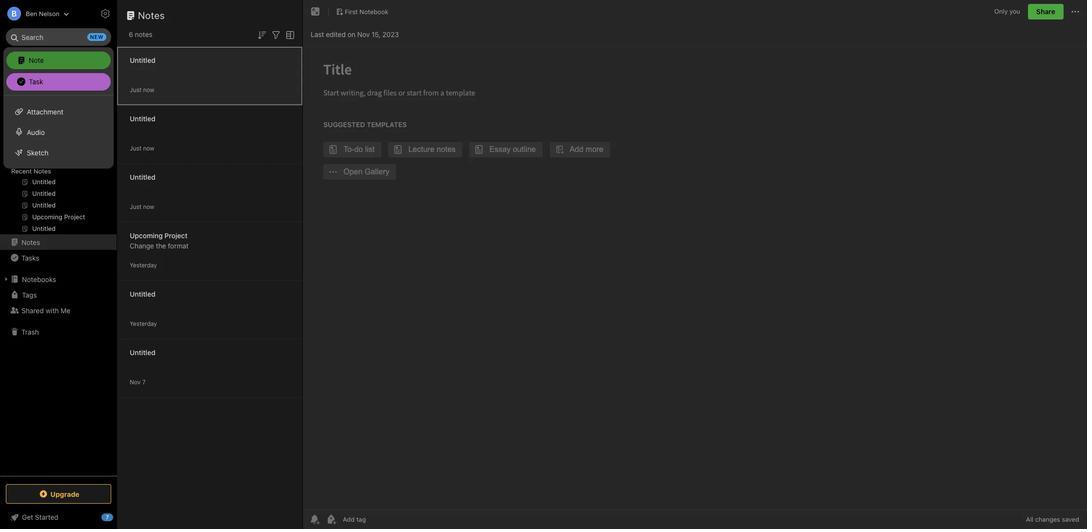 Task type: locate. For each thing, give the bounding box(es) containing it.
attachment button
[[3, 101, 114, 122]]

shared with me
[[21, 307, 70, 315]]

Sort options field
[[256, 28, 268, 41]]

saved
[[1062, 516, 1079, 524]]

just
[[130, 86, 141, 93], [130, 145, 141, 152], [130, 203, 141, 210]]

attachment
[[27, 108, 63, 116]]

first notebook
[[345, 8, 388, 15]]

add
[[18, 117, 30, 124]]

on right edited
[[348, 30, 355, 38]]

2 just from the top
[[130, 145, 141, 152]]

2 vertical spatial now
[[143, 203, 154, 210]]

...
[[45, 128, 52, 136]]

nov 7
[[130, 379, 146, 386]]

get
[[22, 514, 33, 522]]

2 yesterday from the top
[[130, 320, 157, 327]]

trash link
[[0, 324, 117, 340]]

15,
[[372, 30, 381, 38]]

0 vertical spatial now
[[143, 86, 154, 93]]

icon
[[53, 128, 66, 136]]

2 vertical spatial notes
[[21, 238, 40, 247]]

on inside icon on a note, notebook, stack or tag to add it here.
[[68, 128, 75, 136]]

0 vertical spatial nov
[[357, 30, 370, 38]]

0 vertical spatial yesterday
[[130, 262, 157, 269]]

your
[[31, 117, 45, 124]]

on left a
[[68, 128, 75, 136]]

home link
[[0, 77, 117, 92]]

nov
[[357, 30, 370, 38], [130, 379, 141, 386]]

3 now from the top
[[143, 203, 154, 210]]

notes
[[135, 30, 152, 39]]

1 vertical spatial notes
[[34, 167, 51, 175]]

notebooks
[[22, 275, 56, 284]]

1 horizontal spatial on
[[348, 30, 355, 38]]

notes up notes
[[138, 10, 165, 21]]

0 horizontal spatial on
[[68, 128, 75, 136]]

the inside upcoming project change the format
[[156, 242, 166, 250]]

0 vertical spatial the
[[34, 128, 43, 136]]

2 now from the top
[[143, 145, 154, 152]]

1 horizontal spatial the
[[156, 242, 166, 250]]

just now
[[130, 86, 154, 93], [130, 145, 154, 152], [130, 203, 154, 210]]

1 vertical spatial just now
[[130, 145, 154, 152]]

upcoming project change the format
[[130, 231, 189, 250]]

note button
[[6, 52, 111, 69]]

2 untitled from the top
[[130, 114, 155, 123]]

2 vertical spatial just now
[[130, 203, 154, 210]]

notes down sketch
[[34, 167, 51, 175]]

changes
[[1035, 516, 1060, 524]]

it
[[30, 145, 34, 153]]

project
[[165, 231, 187, 240]]

only you
[[994, 7, 1020, 15]]

shortcuts
[[22, 96, 53, 104]]

shortcuts button
[[0, 92, 117, 108]]

stack
[[49, 136, 65, 144]]

2 vertical spatial just
[[130, 203, 141, 210]]

1 vertical spatial just
[[130, 145, 141, 152]]

notebook
[[359, 8, 388, 15]]

sketch
[[27, 149, 48, 157]]

0 vertical spatial just
[[130, 86, 141, 93]]

7
[[142, 379, 146, 386], [106, 515, 109, 521]]

0 horizontal spatial 7
[[106, 515, 109, 521]]

notes inside notes link
[[21, 238, 40, 247]]

started
[[35, 514, 58, 522]]

3 just now from the top
[[130, 203, 154, 210]]

first
[[345, 8, 358, 15]]

tag
[[74, 136, 84, 144]]

shortcut
[[60, 117, 86, 124]]

group
[[0, 108, 117, 238]]

ben nelson
[[26, 10, 59, 17]]

the left "format"
[[156, 242, 166, 250]]

notes
[[138, 10, 165, 21], [34, 167, 51, 175], [21, 238, 40, 247]]

task button
[[6, 73, 111, 91]]

settings image
[[99, 8, 111, 20]]

now
[[143, 86, 154, 93], [143, 145, 154, 152], [143, 203, 154, 210]]

add your first shortcut
[[18, 117, 86, 124]]

7 inside help and learning task checklist field
[[106, 515, 109, 521]]

1 vertical spatial nov
[[130, 379, 141, 386]]

3 untitled from the top
[[130, 173, 155, 181]]

1 horizontal spatial 7
[[142, 379, 146, 386]]

2 just now from the top
[[130, 145, 154, 152]]

the left "..."
[[34, 128, 43, 136]]

1 just now from the top
[[130, 86, 154, 93]]

notebooks link
[[0, 272, 117, 287]]

1 vertical spatial now
[[143, 145, 154, 152]]

1 vertical spatial yesterday
[[130, 320, 157, 327]]

click
[[18, 128, 32, 136]]

1 untitled from the top
[[130, 56, 155, 64]]

upgrade
[[50, 490, 79, 499]]

expand note image
[[310, 6, 321, 18]]

change
[[130, 242, 154, 250]]

on
[[348, 30, 355, 38], [68, 128, 75, 136]]

shared with me link
[[0, 303, 117, 318]]

tree containing home
[[0, 77, 117, 476]]

on inside note window element
[[348, 30, 355, 38]]

untitled
[[130, 56, 155, 64], [130, 114, 155, 123], [130, 173, 155, 181], [130, 290, 155, 298], [130, 348, 155, 357]]

ben
[[26, 10, 37, 17]]

1 vertical spatial on
[[68, 128, 75, 136]]

yesterday
[[130, 262, 157, 269], [130, 320, 157, 327]]

1 yesterday from the top
[[130, 262, 157, 269]]

notes inside group
[[34, 167, 51, 175]]

0 horizontal spatial the
[[34, 128, 43, 136]]

0 vertical spatial on
[[348, 30, 355, 38]]

the
[[34, 128, 43, 136], [156, 242, 166, 250]]

0 vertical spatial 7
[[142, 379, 146, 386]]

tree
[[0, 77, 117, 476]]

recent notes
[[11, 167, 51, 175]]

to
[[86, 136, 92, 144]]

1 vertical spatial 7
[[106, 515, 109, 521]]

Add tag field
[[342, 515, 415, 524]]

notes up tasks
[[21, 238, 40, 247]]

last edited on nov 15, 2023
[[311, 30, 399, 38]]

new search field
[[13, 28, 106, 46]]

1 vertical spatial the
[[156, 242, 166, 250]]

the inside group
[[34, 128, 43, 136]]

0 vertical spatial just now
[[130, 86, 154, 93]]

Add filters field
[[270, 28, 282, 41]]

1 horizontal spatial nov
[[357, 30, 370, 38]]

format
[[168, 242, 189, 250]]

new button
[[6, 51, 111, 69]]

icon on a note, notebook, stack or tag to add it here.
[[18, 128, 97, 153]]

click to collapse image
[[113, 512, 121, 523]]

with
[[46, 307, 59, 315]]



Task type: vqa. For each thing, say whether or not it's contained in the screenshot.
second Mo from the left
no



Task type: describe. For each thing, give the bounding box(es) containing it.
note
[[29, 56, 44, 64]]

add
[[18, 145, 29, 153]]

Help and Learning task checklist field
[[0, 510, 117, 526]]

notebook,
[[18, 136, 47, 144]]

6 notes
[[129, 30, 152, 39]]

me
[[61, 307, 70, 315]]

note creation menu element
[[6, 50, 111, 93]]

6
[[129, 30, 133, 39]]

or
[[67, 136, 73, 144]]

upgrade button
[[6, 485, 111, 504]]

Account field
[[0, 4, 69, 23]]

first
[[46, 117, 59, 124]]

a
[[77, 128, 80, 136]]

notes link
[[0, 235, 117, 250]]

upcoming
[[130, 231, 163, 240]]

nelson
[[39, 10, 59, 17]]

audio button
[[3, 122, 114, 142]]

Search text field
[[13, 28, 104, 46]]

task
[[29, 77, 43, 86]]

add tag image
[[325, 514, 337, 526]]

you
[[1010, 7, 1020, 15]]

2023
[[382, 30, 399, 38]]

new
[[90, 34, 103, 40]]

0 horizontal spatial nov
[[130, 379, 141, 386]]

expand notebooks image
[[2, 276, 10, 283]]

sketch button
[[3, 142, 114, 163]]

tags button
[[0, 287, 117, 303]]

add a reminder image
[[309, 514, 320, 526]]

home
[[21, 80, 40, 89]]

3 just from the top
[[130, 203, 141, 210]]

get started
[[22, 514, 58, 522]]

only
[[994, 7, 1008, 15]]

click the ...
[[18, 128, 52, 136]]

all
[[1026, 516, 1033, 524]]

0 vertical spatial notes
[[138, 10, 165, 21]]

yesterday for untitled
[[130, 320, 157, 327]]

5 untitled from the top
[[130, 348, 155, 357]]

audio
[[27, 128, 45, 136]]

More actions field
[[1070, 4, 1081, 20]]

yesterday for upcoming project
[[130, 262, 157, 269]]

share button
[[1028, 4, 1064, 20]]

View options field
[[282, 28, 296, 41]]

trash
[[21, 328, 39, 336]]

add filters image
[[270, 29, 282, 41]]

tasks
[[21, 254, 39, 262]]

share
[[1036, 7, 1055, 16]]

first notebook button
[[333, 5, 392, 19]]

here.
[[36, 145, 51, 153]]

new
[[21, 56, 35, 64]]

shared
[[21, 307, 44, 315]]

all changes saved
[[1026, 516, 1079, 524]]

Note Editor text field
[[303, 47, 1087, 510]]

recent
[[11, 167, 32, 175]]

1 just from the top
[[130, 86, 141, 93]]

nov inside note window element
[[357, 30, 370, 38]]

1 now from the top
[[143, 86, 154, 93]]

note,
[[82, 128, 97, 136]]

more actions image
[[1070, 6, 1081, 18]]

edited
[[326, 30, 346, 38]]

note window element
[[303, 0, 1087, 530]]

last
[[311, 30, 324, 38]]

tasks button
[[0, 250, 117, 266]]

4 untitled from the top
[[130, 290, 155, 298]]

group containing add your first shortcut
[[0, 108, 117, 238]]

tags
[[22, 291, 37, 299]]



